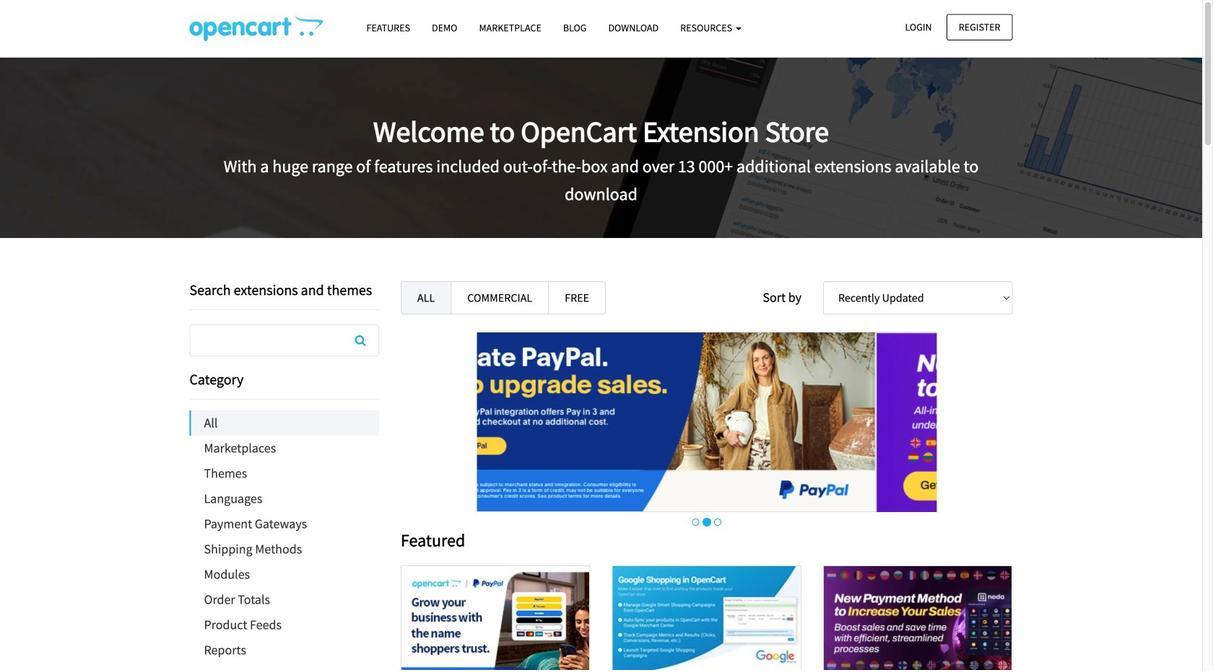 Task type: describe. For each thing, give the bounding box(es) containing it.
node image
[[790, 332, 1213, 515]]

paypal checkout integration image
[[402, 567, 590, 671]]

search image
[[355, 335, 366, 347]]



Task type: locate. For each thing, give the bounding box(es) containing it.
paypal payment gateway image
[[330, 332, 790, 513]]

opencart extensions image
[[190, 15, 323, 41]]

google shopping for opencart image
[[613, 567, 801, 671]]

None text field
[[190, 326, 378, 356]]

noda image
[[824, 567, 1012, 671]]



